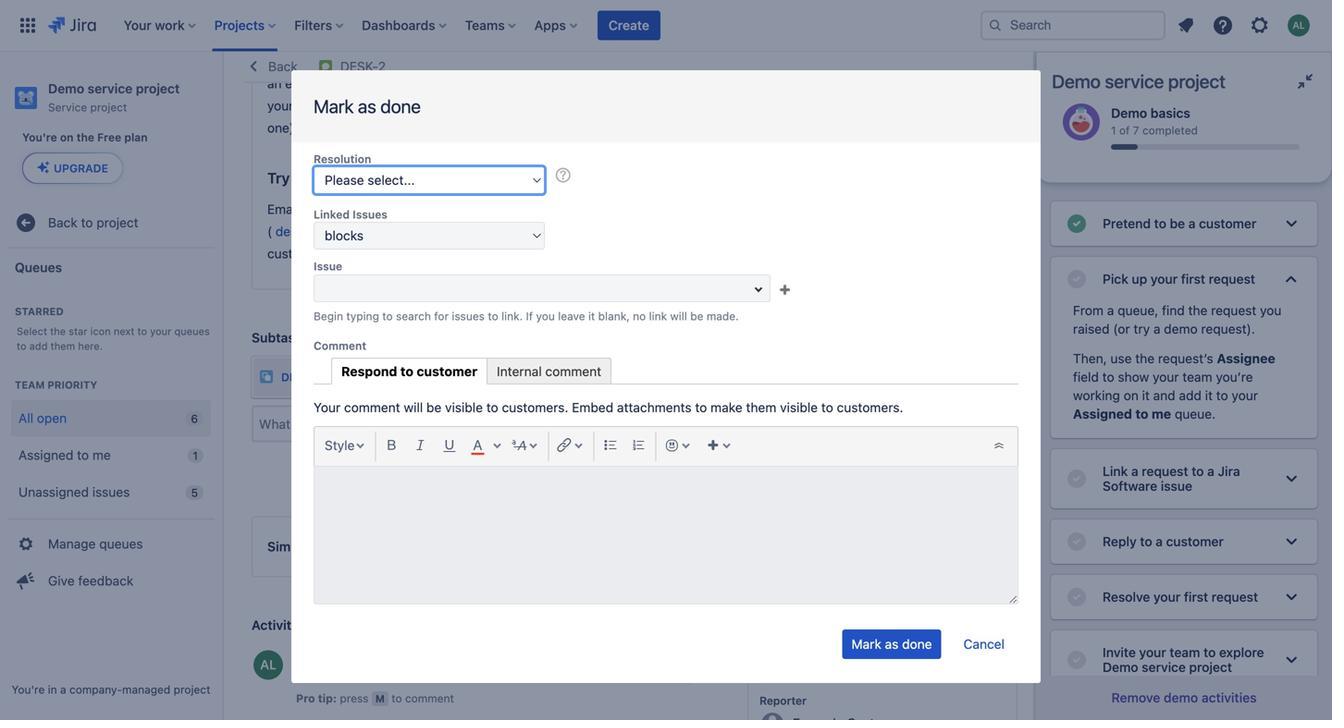 Task type: vqa. For each thing, say whether or not it's contained in the screenshot.
the rightmost Back
yes



Task type: describe. For each thing, give the bounding box(es) containing it.
issues
[[353, 208, 388, 221]]

for inside ') to see how it looks for your customers and agents.'
[[598, 224, 614, 239]]

your
[[314, 400, 341, 415]]

create
[[609, 18, 649, 33]]

hide message image
[[987, 460, 1009, 482]]

me for assigned to me
[[92, 448, 111, 463]]

request inside from a queue, find the request you raised (or try a demo request).
[[1211, 303, 1257, 318]]

to left link. at top left
[[488, 310, 498, 323]]

unassigned issues
[[19, 485, 130, 500]]

assigned to me
[[19, 448, 111, 463]]

demo inside button
[[1164, 691, 1198, 706]]

comment
[[314, 340, 366, 352]]

when
[[508, 76, 542, 91]]

done
[[380, 95, 421, 117]]

demo for demo basics 1 of 7 completed
[[1111, 105, 1147, 121]]

back for back to project
[[48, 215, 77, 231]]

16h
[[808, 400, 829, 415]]

desk-9
[[281, 371, 322, 384]]

add inside 'then, use the request's assignee field to show your team you're working on it and add it to your assigned to me queue.'
[[1179, 388, 1202, 403]]

to down 2
[[368, 76, 380, 91]]

link.
[[502, 310, 523, 323]]

2 customers. from the left
[[837, 400, 903, 415]]

a right email
[[302, 202, 309, 217]]

resolution
[[817, 382, 876, 397]]

linked issues
[[314, 208, 388, 221]]

cancel link
[[954, 629, 1015, 659]]

to inside button
[[803, 658, 815, 674]]

cancel inside button
[[641, 457, 683, 472]]

create banner
[[0, 0, 1332, 52]]

to inside team priority group
[[77, 448, 89, 463]]

group containing manage queues
[[7, 519, 215, 606]]

service inside the easiest way for your customer's to request help is by sending an email request to your service project. when emails get sent to your project, they land in your queue as a request (just like this one).
[[413, 76, 456, 91]]

service inside demo service project service project
[[88, 81, 133, 96]]

pick up your first request
[[1103, 272, 1255, 287]]

task
[[387, 369, 414, 384]]

demo service project
[[1052, 70, 1226, 92]]

response
[[844, 293, 899, 308]]

customer's
[[415, 54, 481, 69]]

queue.
[[1175, 407, 1216, 422]]

slas element
[[748, 192, 1018, 236]]

starred group
[[7, 286, 215, 359]]

by
[[590, 54, 604, 69]]

to left make
[[695, 400, 707, 415]]

your down 2
[[384, 76, 410, 91]]

from
[[1073, 303, 1104, 318]]

first inside dropdown button
[[1181, 272, 1206, 287]]

assignee
[[1217, 351, 1276, 366]]

starred
[[15, 306, 64, 318]]

to down show
[[1136, 407, 1149, 422]]

)
[[476, 224, 481, 239]]

desk-9 link
[[281, 371, 322, 384]]

managed
[[122, 684, 170, 697]]

remove demo activities
[[1112, 691, 1257, 706]]

the easiest way for your customer's to request help is by sending an email request to your service project. when emails get sent to your project, they land in your queue as a request (just like this one).
[[267, 54, 658, 136]]

next
[[114, 326, 134, 338]]

1 vertical spatial cancel
[[964, 637, 1005, 652]]

a up (or
[[1107, 303, 1114, 318]]

show:
[[252, 644, 288, 659]]

your up done
[[385, 54, 411, 69]]

demo basics 1 of 7 completed
[[1111, 105, 1198, 137]]

sample task
[[339, 369, 414, 384]]

0 horizontal spatial you
[[536, 310, 555, 323]]

support
[[526, 202, 572, 217]]

how
[[524, 224, 549, 239]]

0 vertical spatial on
[[60, 131, 74, 144]]

demo inside from a queue, find the request you raised (or try a demo request).
[[1164, 322, 1198, 337]]

desk@applelee2001.atlassian.net link
[[276, 224, 473, 239]]

comment for your
[[344, 400, 400, 415]]

queues inside button
[[99, 537, 143, 552]]

back to project
[[48, 215, 138, 231]]

am
[[849, 261, 870, 277]]

time for time to first response
[[769, 293, 798, 308]]

customer
[[417, 364, 477, 379]]

desk-2
[[340, 59, 386, 74]]

they
[[346, 98, 371, 113]]

time to resolution within 16h
[[769, 382, 876, 415]]

it down team
[[1205, 388, 1213, 403]]

service up demo basics 1 of 7 completed on the right top of page
[[1105, 70, 1164, 92]]

your comment will be visible to customers. embed attachments to make them visible to customers.
[[314, 400, 903, 415]]

demo for demo service project service project
[[48, 81, 84, 96]]

internal
[[497, 364, 542, 379]]

service
[[48, 101, 87, 114]]

assigned inside 'then, use the request's assignee field to show your team you're working on it and add it to your assigned to me queue.'
[[1073, 407, 1132, 422]]

raised
[[1073, 322, 1110, 337]]

the for then, use the request's assignee field to show your team you're working on it and add it to your assigned to me queue.
[[1135, 351, 1155, 366]]

like
[[593, 98, 612, 113]]

to up project.
[[484, 54, 496, 69]]

you're for you're in a company-managed project
[[12, 684, 45, 697]]

0 horizontal spatial as
[[358, 95, 376, 117]]

1 customers. from the left
[[502, 400, 568, 415]]

unassigned image
[[601, 366, 623, 388]]

a right try
[[1154, 322, 1161, 337]]

Issue text field
[[314, 275, 771, 303]]

a left company-
[[60, 684, 66, 697]]

emails
[[546, 76, 583, 91]]

completed
[[1143, 124, 1198, 137]]

assign to me
[[760, 658, 837, 674]]

1 horizontal spatial issues
[[452, 310, 485, 323]]

desk- for 2
[[340, 59, 378, 74]]

company-
[[69, 684, 122, 697]]

create button
[[598, 11, 661, 40]]

internal comment link
[[487, 358, 612, 385]]

11:10
[[815, 261, 846, 277]]

icon
[[90, 326, 111, 338]]

your left queue
[[417, 98, 443, 113]]

service up ') to see how it looks for your customers and agents.'
[[416, 202, 463, 217]]

if
[[526, 310, 533, 323]]

see
[[500, 224, 521, 239]]

and inside 'then, use the request's assignee field to show your team you're working on it and add it to your assigned to me queue.'
[[1153, 388, 1176, 403]]

all
[[19, 411, 33, 426]]

demo up desk@applelee2001.atlassian.net
[[377, 202, 413, 217]]

press
[[340, 693, 369, 705]]

to down resolution
[[821, 400, 833, 415]]

try it out
[[267, 169, 329, 187]]

email inside support email address (
[[575, 202, 606, 217]]

all open
[[19, 411, 67, 426]]

looks
[[563, 224, 594, 239]]

manage
[[48, 537, 96, 552]]

unassigned for unassigned issues
[[19, 485, 89, 500]]

project up free
[[90, 101, 127, 114]]

it down show
[[1142, 388, 1150, 403]]

mark as done
[[314, 95, 421, 117]]

project's
[[466, 202, 522, 217]]

sample task link
[[332, 359, 566, 396]]

for inside the easiest way for your customer's to request help is by sending an email request to your service project. when emails get sent to your project, they land in your queue as a request (just like this one).
[[365, 54, 382, 69]]

your down request's on the right of the page
[[1153, 370, 1179, 385]]

to down you're on the right of the page
[[1216, 388, 1228, 403]]

comment for internal
[[545, 364, 602, 379]]

search
[[396, 310, 431, 323]]

then, use the request's assignee field to show your team you're working on it and add it to your assigned to me queue.
[[1073, 351, 1276, 422]]

then,
[[1073, 351, 1107, 366]]

search image
[[988, 18, 1003, 33]]

it right the leave
[[588, 310, 595, 323]]

m
[[375, 693, 385, 705]]

back for back
[[268, 59, 298, 74]]

time for time to resolution within 16h
[[769, 382, 798, 397]]

1 vertical spatial in
[[48, 684, 57, 697]]

you're in a company-managed project
[[12, 684, 210, 697]]

requests
[[313, 539, 368, 555]]

respond
[[341, 364, 397, 379]]

team priority group
[[7, 359, 215, 519]]

your inside ') to see how it looks for your customers and agents.'
[[617, 224, 643, 239]]

the
[[267, 54, 290, 69]]

from a queue, find the request you raised (or try a demo request).
[[1073, 303, 1282, 337]]



Task type: locate. For each thing, give the bounding box(es) containing it.
be left made.
[[690, 310, 704, 323]]

leave
[[558, 310, 585, 323]]

0 horizontal spatial will
[[404, 400, 423, 415]]

the for you're on the free plan
[[77, 131, 94, 144]]

upgrade
[[54, 162, 108, 175]]

1 horizontal spatial back
[[268, 59, 298, 74]]

be
[[690, 310, 704, 323], [427, 400, 442, 415]]

and left agents. at the left of page
[[333, 246, 355, 261]]

help
[[548, 54, 573, 69]]

1 horizontal spatial them
[[746, 400, 777, 415]]

1 vertical spatial add
[[1179, 388, 1202, 403]]

for right way
[[365, 54, 382, 69]]

6
[[191, 413, 198, 426]]

me inside team priority group
[[92, 448, 111, 463]]

0 horizontal spatial assigned
[[19, 448, 73, 463]]

project,
[[297, 98, 342, 113]]

desk- up "they" on the left
[[340, 59, 378, 74]]

1 horizontal spatial customers.
[[837, 400, 903, 415]]

for right search
[[434, 310, 449, 323]]

0 vertical spatial you're
[[22, 131, 57, 144]]

first up the find
[[1181, 272, 1206, 287]]

plan
[[124, 131, 148, 144]]

the up show
[[1135, 351, 1155, 366]]

working
[[1073, 388, 1120, 403]]

1 horizontal spatial and
[[1153, 388, 1176, 403]]

1 vertical spatial demo
[[1164, 691, 1198, 706]]

demo down the find
[[1164, 322, 1198, 337]]

your right up
[[1151, 272, 1178, 287]]

it
[[293, 169, 302, 187], [552, 224, 560, 239], [588, 310, 595, 323], [1142, 388, 1150, 403], [1205, 388, 1213, 403]]

issues left link. at top left
[[452, 310, 485, 323]]

email a request to demo service project's
[[267, 202, 522, 217]]

2 horizontal spatial me
[[1152, 407, 1171, 422]]

1 vertical spatial comment
[[344, 400, 400, 415]]

30
[[795, 261, 811, 277]]

the right the find
[[1188, 303, 1208, 318]]

details element
[[748, 550, 1018, 594]]

demo up of
[[1111, 105, 1147, 121]]

up
[[1132, 272, 1147, 287]]

0 vertical spatial time
[[769, 293, 798, 308]]

1 vertical spatial on
[[1124, 388, 1139, 403]]

1
[[1111, 124, 1116, 137], [193, 450, 198, 463]]

1 vertical spatial time
[[769, 382, 798, 397]]

1 horizontal spatial assigned
[[1073, 407, 1132, 422]]

to right m
[[392, 693, 402, 705]]

to down internal
[[486, 400, 498, 415]]

0 vertical spatial queues
[[174, 326, 210, 338]]

jira image
[[48, 14, 96, 37], [48, 14, 96, 37]]

1 horizontal spatial cancel
[[964, 637, 1005, 652]]

0 horizontal spatial 1
[[193, 450, 198, 463]]

demo for demo service project
[[1052, 70, 1101, 92]]

0 vertical spatial in
[[403, 98, 414, 113]]

) to see how it looks for your customers and agents.
[[267, 224, 647, 261]]

as right mark
[[358, 95, 376, 117]]

out
[[306, 169, 329, 187]]

to right next
[[137, 326, 147, 338]]

the for starred select the star icon next to your queues to add them here.
[[50, 326, 66, 338]]

you're down service
[[22, 131, 57, 144]]

remove demo activities button
[[1110, 684, 1259, 713]]

0 horizontal spatial me
[[92, 448, 111, 463]]

0 horizontal spatial them
[[51, 340, 75, 352]]

on down show
[[1124, 388, 1139, 403]]

priority: medium image
[[573, 368, 592, 386]]

desk@applelee2001.atlassian.net
[[276, 224, 473, 239]]

9
[[315, 371, 322, 384]]

me inside button
[[818, 658, 837, 674]]

1 vertical spatial queues
[[99, 537, 143, 552]]

back link
[[241, 52, 303, 81]]

pick
[[1103, 272, 1129, 287]]

as inside the easiest way for your customer's to request help is by sending an email request to your service project. when emails get sent to your project, they land in your queue as a request (just like this one).
[[487, 98, 500, 113]]

demo up service
[[48, 81, 84, 96]]

first down 11:10
[[817, 293, 841, 308]]

profile image of apple lee image
[[254, 651, 283, 680]]

0 horizontal spatial cancel
[[641, 457, 683, 472]]

your up one).
[[267, 98, 293, 113]]

here.
[[78, 340, 103, 352]]

collapse panel image
[[1294, 70, 1317, 93]]

0 horizontal spatial and
[[333, 246, 355, 261]]

email inside the easiest way for your customer's to request help is by sending an email request to your service project. when emails get sent to your project, they land in your queue as a request (just like this one).
[[285, 76, 316, 91]]

0 horizontal spatial desk-
[[281, 371, 315, 384]]

to up working
[[1103, 370, 1115, 385]]

1 vertical spatial desk-
[[281, 371, 315, 384]]

email
[[267, 202, 299, 217]]

made.
[[707, 310, 739, 323]]

queue
[[447, 98, 483, 113]]

desk- right issue type: sub-task image
[[281, 371, 315, 384]]

Comment text field
[[314, 466, 1019, 605]]

0 horizontal spatial on
[[60, 131, 74, 144]]

queues inside starred select the star icon next to your queues to add them here.
[[174, 326, 210, 338]]

customers. down resolution
[[837, 400, 903, 415]]

2 horizontal spatial comment
[[545, 364, 602, 379]]

support email address (
[[267, 202, 660, 239]]

1 visible from the left
[[445, 400, 483, 415]]

first
[[1181, 272, 1206, 287], [817, 293, 841, 308]]

1 horizontal spatial unassigned
[[793, 631, 863, 646]]

0 vertical spatial unassigned
[[19, 485, 89, 500]]

land
[[375, 98, 400, 113]]

in left company-
[[48, 684, 57, 697]]

demo service project service project
[[48, 81, 180, 114]]

1 vertical spatial will
[[404, 400, 423, 415]]

the left star
[[50, 326, 66, 338]]

give feedback
[[48, 574, 134, 589]]

email
[[285, 76, 316, 91], [575, 202, 606, 217]]

0 horizontal spatial add
[[29, 340, 48, 352]]

customers
[[267, 246, 330, 261]]

Search field
[[981, 11, 1166, 40]]

remove
[[1112, 691, 1160, 706]]

0 horizontal spatial visible
[[445, 400, 483, 415]]

project down upgrade
[[96, 215, 138, 231]]

to up within 16h 'button'
[[802, 382, 814, 397]]

upgrade button
[[23, 154, 122, 183]]

get
[[587, 76, 606, 91]]

desk-
[[340, 59, 378, 74], [281, 371, 315, 384]]

progress bar
[[1111, 144, 1300, 150]]

on inside 'then, use the request's assignee field to show your team you're working on it and add it to your assigned to me queue.'
[[1124, 388, 1139, 403]]

0 vertical spatial desk-
[[340, 59, 378, 74]]

them down star
[[51, 340, 75, 352]]

them
[[51, 340, 75, 352], [746, 400, 777, 415]]

comment up embed
[[545, 364, 602, 379]]

0 horizontal spatial in
[[48, 684, 57, 697]]

1 horizontal spatial email
[[575, 202, 606, 217]]

0 horizontal spatial issues
[[92, 485, 130, 500]]

0 horizontal spatial first
[[817, 293, 841, 308]]

queues right next
[[174, 326, 210, 338]]

1 horizontal spatial first
[[1181, 272, 1206, 287]]

assigned inside team priority group
[[19, 448, 73, 463]]

the inside starred select the star icon next to your queues to add them here.
[[50, 326, 66, 338]]

email up looks
[[575, 202, 606, 217]]

them for visible
[[746, 400, 777, 415]]

to up desk@applelee2001.atlassian.net
[[361, 202, 373, 217]]

unassigned inside team priority group
[[19, 485, 89, 500]]

of
[[1119, 124, 1130, 137]]

cancel
[[641, 457, 683, 472], [964, 637, 1005, 652]]

0 horizontal spatial for
[[365, 54, 382, 69]]

me up unassigned issues
[[92, 448, 111, 463]]

issues inside team priority group
[[92, 485, 130, 500]]

demo right remove
[[1164, 691, 1198, 706]]

to inside the time to resolution within 16h
[[802, 382, 814, 397]]

sent
[[610, 76, 635, 91]]

star
[[69, 326, 87, 338]]

basics
[[1151, 105, 1191, 121]]

1 horizontal spatial on
[[1124, 388, 1139, 403]]

0 vertical spatial 1
[[1111, 124, 1116, 137]]

pick up your first request button
[[1051, 257, 1317, 302]]

demo inside demo basics 1 of 7 completed
[[1111, 105, 1147, 121]]

way
[[339, 54, 362, 69]]

project for demo service project
[[1168, 70, 1226, 92]]

assigned down all open
[[19, 448, 73, 463]]

back up an
[[268, 59, 298, 74]]

1 horizontal spatial as
[[487, 98, 500, 113]]

and up queue.
[[1153, 388, 1176, 403]]

it right try
[[293, 169, 302, 187]]

agents.
[[359, 246, 402, 261]]

internal comment
[[497, 364, 602, 379]]

0 horizontal spatial queues
[[99, 537, 143, 552]]

0 horizontal spatial comment
[[344, 400, 400, 415]]

tip:
[[318, 693, 337, 705]]

attachments
[[617, 400, 692, 415]]

will down task
[[404, 400, 423, 415]]

time up within in the right of the page
[[769, 382, 798, 397]]

0 vertical spatial first
[[1181, 272, 1206, 287]]

project up basics
[[1168, 70, 1226, 92]]

1 horizontal spatial me
[[818, 658, 837, 674]]

the inside 'then, use the request's assignee field to show your team you're working on it and add it to your assigned to me queue.'
[[1135, 351, 1155, 366]]

1 vertical spatial and
[[1153, 388, 1176, 403]]

comment
[[545, 364, 602, 379], [344, 400, 400, 415], [405, 693, 454, 705]]

1 horizontal spatial will
[[670, 310, 687, 323]]

you're
[[22, 131, 57, 144], [12, 684, 45, 697]]

1 vertical spatial 1
[[193, 450, 198, 463]]

unassigned for unassigned
[[793, 631, 863, 646]]

project up plan
[[136, 81, 180, 96]]

project right managed
[[174, 684, 210, 697]]

1 time from the top
[[769, 293, 798, 308]]

1 vertical spatial them
[[746, 400, 777, 415]]

(
[[267, 224, 272, 239]]

1 horizontal spatial queues
[[174, 326, 210, 338]]

assign to me button
[[760, 657, 998, 675]]

0 vertical spatial me
[[1152, 407, 1171, 422]]

0 vertical spatial cancel
[[641, 457, 683, 472]]

activities
[[1202, 691, 1257, 706]]

assigned down working
[[1073, 407, 1132, 422]]

an
[[267, 76, 282, 91]]

0 horizontal spatial back
[[48, 215, 77, 231]]

0 vertical spatial be
[[690, 310, 704, 323]]

a inside the easiest way for your customer's to request help is by sending an email request to your service project. when emails get sent to your project, they land in your queue as a request (just like this one).
[[504, 98, 511, 113]]

0 horizontal spatial unassigned
[[19, 485, 89, 500]]

sample
[[339, 369, 383, 384]]

unassigned down assigned to me
[[19, 485, 89, 500]]

manage queues
[[48, 537, 143, 552]]

you're for you're on the free plan
[[22, 131, 57, 144]]

to right respond
[[400, 364, 414, 379]]

your right next
[[150, 326, 171, 338]]

1 horizontal spatial desk-
[[340, 59, 378, 74]]

for right looks
[[598, 224, 614, 239]]

and inside ') to see how it looks for your customers and agents.'
[[333, 246, 355, 261]]

begin typing to search for issues to link.  if you leave it blank, no link will be made.
[[314, 310, 739, 323]]

the left free
[[77, 131, 94, 144]]

0 vertical spatial will
[[670, 310, 687, 323]]

unassigned up assign to me
[[793, 631, 863, 646]]

0 vertical spatial back
[[268, 59, 298, 74]]

1 inside team priority group
[[193, 450, 198, 463]]

a down when
[[504, 98, 511, 113]]

1 horizontal spatial be
[[690, 310, 704, 323]]

begin
[[314, 310, 343, 323]]

0 horizontal spatial email
[[285, 76, 316, 91]]

1 inside demo basics 1 of 7 completed
[[1111, 124, 1116, 137]]

me for assign to me
[[818, 658, 837, 674]]

1 horizontal spatial comment
[[405, 693, 454, 705]]

0 vertical spatial issues
[[452, 310, 485, 323]]

queues up give feedback button at the left of page
[[99, 537, 143, 552]]

the inside from a queue, find the request you raised (or try a demo request).
[[1188, 303, 1208, 318]]

demo inside demo service project service project
[[48, 81, 84, 96]]

you're left company-
[[12, 684, 45, 697]]

request inside dropdown button
[[1209, 272, 1255, 287]]

time to first response
[[769, 293, 899, 308]]

add down select
[[29, 340, 48, 352]]

1 horizontal spatial you
[[1260, 303, 1282, 318]]

to down upgrade
[[81, 215, 93, 231]]

no
[[633, 310, 646, 323]]

1 vertical spatial you're
[[12, 684, 45, 697]]

0 vertical spatial assigned
[[1073, 407, 1132, 422]]

in inside the easiest way for your customer's to request help is by sending an email request to your service project. when emails get sent to your project, they land in your queue as a request (just like this one).
[[403, 98, 414, 113]]

me right the assign
[[818, 658, 837, 674]]

0 vertical spatial demo
[[1164, 322, 1198, 337]]

primary element
[[11, 0, 981, 51]]

2 time from the top
[[769, 382, 798, 397]]

desk- for 9
[[281, 371, 315, 384]]

will
[[670, 310, 687, 323], [404, 400, 423, 415]]

0 horizontal spatial customers.
[[502, 400, 568, 415]]

1 horizontal spatial for
[[434, 310, 449, 323]]

demo down search field
[[1052, 70, 1101, 92]]

1 vertical spatial back
[[48, 215, 77, 231]]

to up unassigned issues
[[77, 448, 89, 463]]

you're on the free plan
[[22, 131, 148, 144]]

email down the easiest
[[285, 76, 316, 91]]

blank,
[[598, 310, 630, 323]]

1 vertical spatial for
[[598, 224, 614, 239]]

to down 30
[[802, 293, 814, 308]]

1 vertical spatial me
[[92, 448, 111, 463]]

0 vertical spatial for
[[365, 54, 382, 69]]

be down sample task link
[[427, 400, 442, 415]]

1 horizontal spatial in
[[403, 98, 414, 113]]

1 vertical spatial unassigned
[[793, 631, 863, 646]]

it inside ') to see how it looks for your customers and agents.'
[[552, 224, 560, 239]]

back
[[268, 59, 298, 74], [48, 215, 77, 231]]

issue type: sub-task image
[[259, 370, 274, 384]]

0 vertical spatial them
[[51, 340, 75, 352]]

service up free
[[88, 81, 133, 96]]

(or
[[1113, 322, 1130, 337]]

1 vertical spatial first
[[817, 293, 841, 308]]

you
[[1260, 303, 1282, 318], [536, 310, 555, 323]]

add up queue.
[[1179, 388, 1202, 403]]

to right the assign
[[803, 658, 815, 674]]

time
[[769, 293, 798, 308], [769, 382, 798, 397]]

2
[[378, 59, 386, 74]]

2 vertical spatial for
[[434, 310, 449, 323]]

them for here.
[[51, 340, 75, 352]]

them right make
[[746, 400, 777, 415]]

project for back to project
[[96, 215, 138, 231]]

to right the typing
[[382, 310, 393, 323]]

to down select
[[17, 340, 26, 352]]

your inside starred select the star icon next to your queues to add them here.
[[150, 326, 171, 338]]

me inside 'then, use the request's assignee field to show your team you're working on it and add it to your assigned to me queue.'
[[1152, 407, 1171, 422]]

free
[[97, 131, 121, 144]]

1 horizontal spatial add
[[1179, 388, 1202, 403]]

2 visible from the left
[[780, 400, 818, 415]]

comment right m
[[405, 693, 454, 705]]

1 vertical spatial email
[[575, 202, 606, 217]]

0 vertical spatial comment
[[545, 364, 602, 379]]

to right sent
[[639, 76, 651, 91]]

oct
[[769, 261, 791, 277]]

them inside starred select the star icon next to your queues to add them here.
[[51, 340, 75, 352]]

one).
[[267, 120, 298, 136]]

group
[[7, 519, 215, 606]]

on down service
[[60, 131, 74, 144]]

comment down sample task
[[344, 400, 400, 415]]

1 horizontal spatial 1
[[1111, 124, 1116, 137]]

starred select the star icon next to your queues to add them here.
[[15, 306, 210, 352]]

to inside ') to see how it looks for your customers and agents.'
[[484, 224, 496, 239]]

0 vertical spatial and
[[333, 246, 355, 261]]

your down the 'address'
[[617, 224, 643, 239]]

5
[[191, 487, 198, 500]]

time down the oct at the top
[[769, 293, 798, 308]]

pro tip: press m to comment
[[296, 693, 454, 705]]

select
[[17, 326, 47, 338]]

project for demo service project service project
[[136, 81, 180, 96]]

back up queues
[[48, 215, 77, 231]]

me left queue.
[[1152, 407, 1171, 422]]

project.
[[459, 76, 504, 91]]

visible down sample task link
[[445, 400, 483, 415]]

0 horizontal spatial be
[[427, 400, 442, 415]]

will right 'link'
[[670, 310, 687, 323]]

your inside pick up your first request dropdown button
[[1151, 272, 1178, 287]]

1 horizontal spatial visible
[[780, 400, 818, 415]]

similar
[[267, 539, 310, 555]]

2 horizontal spatial for
[[598, 224, 614, 239]]

you inside from a queue, find the request you raised (or try a demo request).
[[1260, 303, 1282, 318]]

to right )
[[484, 224, 496, 239]]

1 up 5
[[193, 450, 198, 463]]

0 vertical spatial email
[[285, 76, 316, 91]]

manage queues button
[[7, 526, 215, 563]]

1 vertical spatial be
[[427, 400, 442, 415]]

issues up manage queues button
[[92, 485, 130, 500]]

customers. down internal comment
[[502, 400, 568, 415]]

2 vertical spatial me
[[818, 658, 837, 674]]

0 vertical spatial add
[[29, 340, 48, 352]]

None submit
[[842, 630, 941, 660]]

checked image
[[1066, 268, 1088, 291]]

1 vertical spatial assigned
[[19, 448, 73, 463]]

add inside starred select the star icon next to your queues to add them here.
[[29, 340, 48, 352]]

time inside the time to resolution within 16h
[[769, 382, 798, 397]]

get local help about resolution image
[[556, 168, 571, 183]]

2 vertical spatial comment
[[405, 693, 454, 705]]

your down you're on the right of the page
[[1232, 388, 1258, 403]]

team
[[1183, 370, 1213, 385]]

1 vertical spatial issues
[[92, 485, 130, 500]]

Subtasks field
[[254, 408, 692, 441]]



